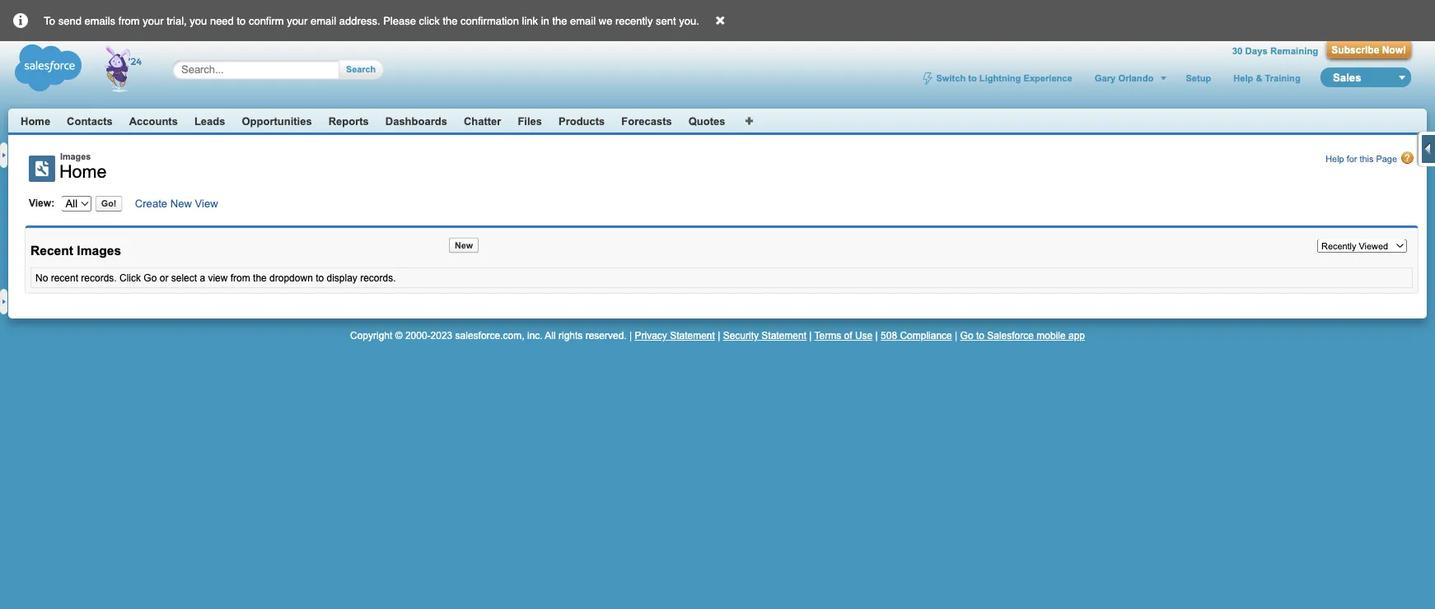 Task type: describe. For each thing, give the bounding box(es) containing it.
images inside 'images home'
[[60, 152, 91, 162]]

sent
[[656, 14, 676, 27]]

2000-
[[405, 330, 431, 342]]

privacy statement link
[[635, 330, 715, 342]]

products link
[[559, 115, 605, 127]]

lightning
[[979, 73, 1021, 83]]

quotes link
[[689, 115, 725, 127]]

recent
[[30, 244, 73, 258]]

©
[[395, 330, 403, 342]]

accounts
[[129, 115, 178, 127]]

privacy
[[635, 330, 667, 342]]

no recent records. click go or select a view from the dropdown to display records.
[[35, 273, 396, 284]]

go to salesforce mobile app link
[[960, 330, 1085, 342]]

create new view
[[135, 197, 218, 210]]

terms
[[815, 330, 841, 342]]

send
[[58, 14, 81, 27]]

contacts
[[67, 115, 113, 127]]

2 horizontal spatial the
[[552, 14, 567, 27]]

0 horizontal spatial from
[[118, 14, 140, 27]]

chatter
[[464, 115, 501, 127]]

to send emails from your trial, you need to confirm your email address. please click the confirmation link in the email we recently sent you.
[[44, 14, 699, 27]]

forecasts
[[621, 115, 672, 127]]

click
[[119, 273, 141, 284]]

inc.
[[527, 330, 543, 342]]

salesforce.com,
[[455, 330, 525, 342]]

2 records. from the left
[[360, 273, 396, 284]]

dashboards link
[[385, 115, 447, 127]]

help for this page link
[[1326, 152, 1415, 165]]

chatter link
[[464, 115, 501, 127]]

trial,
[[167, 14, 187, 27]]

this
[[1360, 154, 1374, 164]]

security
[[723, 330, 759, 342]]

address.
[[339, 14, 380, 27]]

&
[[1256, 73, 1263, 83]]

display
[[327, 273, 357, 284]]

0 horizontal spatial go
[[144, 273, 157, 284]]

2 statement from the left
[[762, 330, 807, 342]]

use
[[855, 330, 873, 342]]

recent images
[[30, 244, 121, 258]]

need
[[210, 14, 234, 27]]

2 | from the left
[[718, 330, 720, 342]]

please
[[383, 14, 416, 27]]

gary orlando
[[1095, 73, 1154, 83]]

2 your from the left
[[287, 14, 308, 27]]

switch to lightning experience
[[936, 73, 1072, 83]]

page
[[1376, 154, 1397, 164]]

new
[[170, 197, 192, 210]]

click
[[419, 14, 440, 27]]

Search... text field
[[181, 63, 323, 76]]

quotes
[[689, 115, 725, 127]]

you
[[190, 14, 207, 27]]

link
[[522, 14, 538, 27]]

to right need
[[237, 14, 246, 27]]

view
[[195, 197, 218, 210]]

select
[[171, 273, 197, 284]]

in
[[541, 14, 549, 27]]

security statement link
[[723, 330, 807, 342]]

salesforce.com image
[[11, 41, 155, 95]]

3 | from the left
[[809, 330, 812, 342]]

setup
[[1186, 73, 1211, 83]]

5 | from the left
[[955, 330, 958, 342]]

help for help for this page
[[1326, 154, 1344, 164]]

rights
[[559, 330, 583, 342]]

508
[[881, 330, 897, 342]]

1 email from the left
[[311, 14, 336, 27]]

images home
[[59, 152, 107, 182]]

leads
[[194, 115, 225, 127]]

all tabs image
[[745, 115, 755, 125]]

reports
[[328, 115, 369, 127]]

a
[[200, 273, 205, 284]]

training
[[1265, 73, 1301, 83]]

experience
[[1024, 73, 1072, 83]]

30 days remaining
[[1232, 45, 1319, 56]]

forecasts link
[[621, 115, 672, 127]]

recently
[[615, 14, 653, 27]]

copyright © 2000-2023 salesforce.com, inc. all rights reserved. | privacy statement | security statement | terms of use | 508 compliance | go to salesforce mobile app
[[350, 330, 1085, 342]]



Task type: vqa. For each thing, say whether or not it's contained in the screenshot.
Geolocation
no



Task type: locate. For each thing, give the bounding box(es) containing it.
1 records. from the left
[[81, 273, 117, 284]]

statement
[[670, 330, 715, 342], [762, 330, 807, 342]]

0 horizontal spatial home
[[21, 115, 50, 127]]

0 vertical spatial images
[[60, 152, 91, 162]]

leads link
[[194, 115, 225, 127]]

your right confirm
[[287, 14, 308, 27]]

your left 'trial,'
[[143, 14, 164, 27]]

statement right the privacy
[[670, 330, 715, 342]]

| right compliance
[[955, 330, 958, 342]]

| left terms
[[809, 330, 812, 342]]

help & training link
[[1232, 73, 1302, 83]]

None button
[[1327, 41, 1411, 58], [339, 60, 376, 80], [95, 196, 122, 212], [449, 238, 479, 253], [1327, 41, 1411, 58], [339, 60, 376, 80], [95, 196, 122, 212], [449, 238, 479, 253]]

images down contacts link
[[60, 152, 91, 162]]

home left contacts
[[21, 115, 50, 127]]

1 vertical spatial home
[[59, 162, 107, 182]]

files
[[518, 115, 542, 127]]

0 horizontal spatial records.
[[81, 273, 117, 284]]

opportunities
[[242, 115, 312, 127]]

dashboards
[[385, 115, 447, 127]]

days
[[1245, 45, 1268, 56]]

the left dropdown
[[253, 273, 267, 284]]

close image
[[702, 2, 739, 27]]

compliance
[[900, 330, 952, 342]]

1 vertical spatial images
[[77, 244, 121, 258]]

1 horizontal spatial help
[[1326, 154, 1344, 164]]

0 horizontal spatial the
[[253, 273, 267, 284]]

1 horizontal spatial home
[[59, 162, 107, 182]]

dropdown
[[269, 273, 313, 284]]

to right switch
[[968, 73, 977, 83]]

copyright
[[350, 330, 392, 342]]

to left salesforce at the bottom
[[976, 330, 985, 342]]

0 horizontal spatial email
[[311, 14, 336, 27]]

reserved.
[[586, 330, 627, 342]]

terms of use link
[[815, 330, 873, 342]]

from right view
[[230, 273, 250, 284]]

1 statement from the left
[[670, 330, 715, 342]]

we
[[599, 14, 612, 27]]

statement right security
[[762, 330, 807, 342]]

emails
[[84, 14, 115, 27]]

| left the privacy
[[629, 330, 632, 342]]

info image
[[0, 0, 41, 29]]

|
[[629, 330, 632, 342], [718, 330, 720, 342], [809, 330, 812, 342], [875, 330, 878, 342], [955, 330, 958, 342]]

mobile
[[1037, 330, 1066, 342]]

no
[[35, 273, 48, 284]]

4 | from the left
[[875, 330, 878, 342]]

products
[[559, 115, 605, 127]]

accounts link
[[129, 115, 178, 127]]

gary
[[1095, 73, 1116, 83]]

1 vertical spatial help
[[1326, 154, 1344, 164]]

switch to lightning experience link
[[921, 72, 1074, 85]]

app
[[1069, 330, 1085, 342]]

orlando
[[1118, 73, 1154, 83]]

salesforce
[[987, 330, 1034, 342]]

0 horizontal spatial help
[[1234, 73, 1253, 83]]

| left security
[[718, 330, 720, 342]]

0 horizontal spatial your
[[143, 14, 164, 27]]

1 | from the left
[[629, 330, 632, 342]]

0 horizontal spatial statement
[[670, 330, 715, 342]]

confirm
[[249, 14, 284, 27]]

contacts link
[[67, 115, 113, 127]]

expand quick access menu image
[[1422, 141, 1435, 157]]

setup link
[[1184, 73, 1213, 83]]

go right compliance
[[960, 330, 974, 342]]

0 vertical spatial help
[[1234, 73, 1253, 83]]

for
[[1347, 154, 1357, 164]]

go
[[144, 273, 157, 284], [960, 330, 974, 342]]

email left address.
[[311, 14, 336, 27]]

1 horizontal spatial the
[[443, 14, 458, 27]]

records. right display on the top of the page
[[360, 273, 396, 284]]

the
[[443, 14, 458, 27], [552, 14, 567, 27], [253, 273, 267, 284]]

switch
[[936, 73, 966, 83]]

view
[[208, 273, 228, 284]]

home down contacts link
[[59, 162, 107, 182]]

help left for
[[1326, 154, 1344, 164]]

sales
[[1333, 71, 1362, 84]]

help inside help for this page link
[[1326, 154, 1344, 164]]

from right emails
[[118, 14, 140, 27]]

opportunities link
[[242, 115, 312, 127]]

1 horizontal spatial records.
[[360, 273, 396, 284]]

1 vertical spatial go
[[960, 330, 974, 342]]

recent
[[51, 273, 78, 284]]

create new view link
[[135, 197, 218, 210]]

30 days remaining link
[[1232, 45, 1319, 56]]

to
[[44, 14, 55, 27]]

30
[[1232, 45, 1243, 56]]

0 vertical spatial go
[[144, 273, 157, 284]]

2023
[[431, 330, 453, 342]]

help & training
[[1234, 73, 1301, 83]]

or
[[160, 273, 168, 284]]

1 horizontal spatial your
[[287, 14, 308, 27]]

all
[[545, 330, 556, 342]]

go left or
[[144, 273, 157, 284]]

records.
[[81, 273, 117, 284], [360, 273, 396, 284]]

1 horizontal spatial statement
[[762, 330, 807, 342]]

1 horizontal spatial from
[[230, 273, 250, 284]]

of
[[844, 330, 852, 342]]

the right in
[[552, 14, 567, 27]]

email left "we"
[[570, 14, 596, 27]]

help
[[1234, 73, 1253, 83], [1326, 154, 1344, 164]]

0 vertical spatial home
[[21, 115, 50, 127]]

create
[[135, 197, 167, 210]]

1 vertical spatial from
[[230, 273, 250, 284]]

home
[[21, 115, 50, 127], [59, 162, 107, 182]]

508 compliance link
[[881, 330, 952, 342]]

2 email from the left
[[570, 14, 596, 27]]

confirmation
[[461, 14, 519, 27]]

your
[[143, 14, 164, 27], [287, 14, 308, 27]]

images up click at top
[[77, 244, 121, 258]]

you.
[[679, 14, 699, 27]]

help left &
[[1234, 73, 1253, 83]]

the right click
[[443, 14, 458, 27]]

reports link
[[328, 115, 369, 127]]

view:
[[29, 197, 54, 209]]

files link
[[518, 115, 542, 127]]

records. left click at top
[[81, 273, 117, 284]]

1 horizontal spatial go
[[960, 330, 974, 342]]

1 horizontal spatial email
[[570, 14, 596, 27]]

remaining
[[1270, 45, 1319, 56]]

to left display on the top of the page
[[316, 273, 324, 284]]

| left 508
[[875, 330, 878, 342]]

0 vertical spatial from
[[118, 14, 140, 27]]

images
[[60, 152, 91, 162], [77, 244, 121, 258]]

help for help & training
[[1234, 73, 1253, 83]]

1 your from the left
[[143, 14, 164, 27]]



